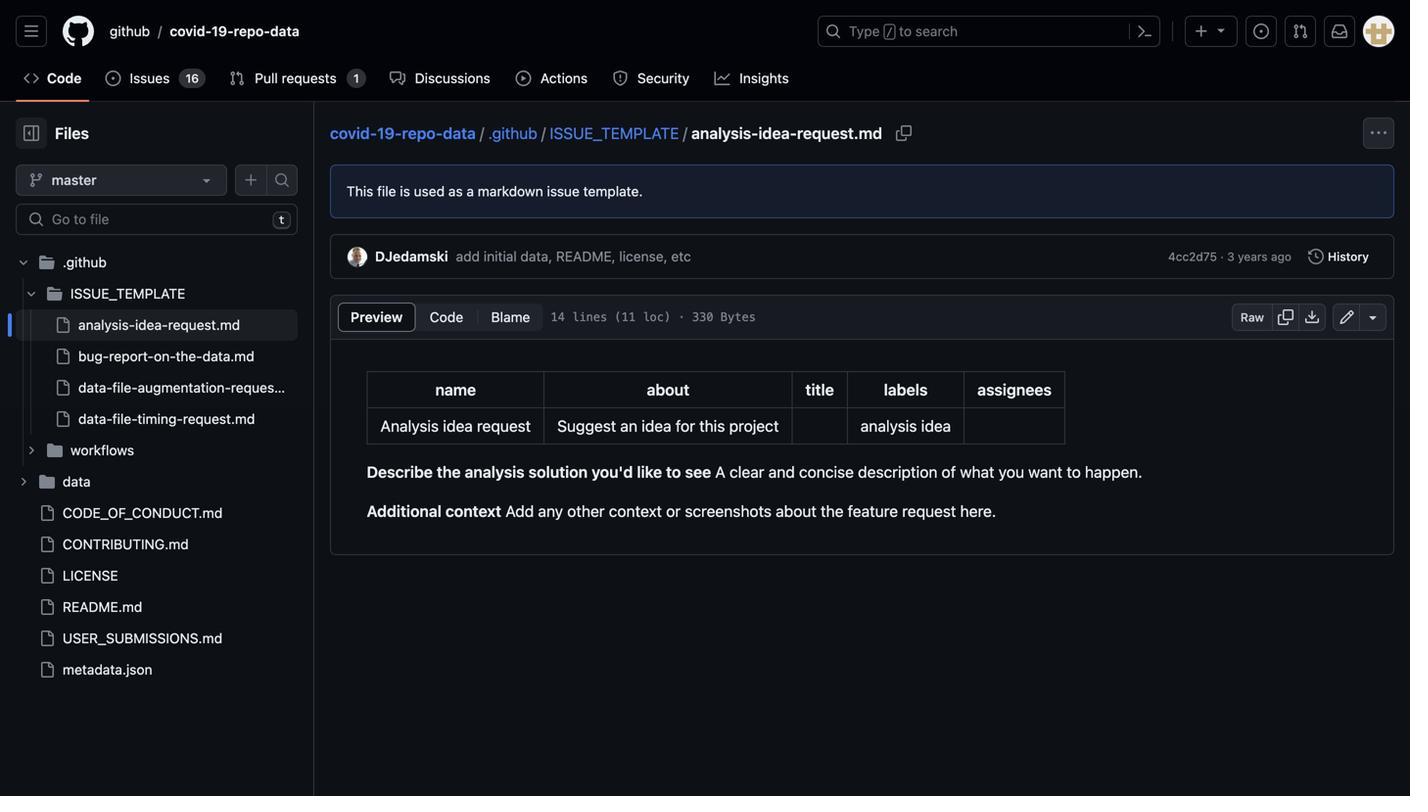 Task type: locate. For each thing, give the bounding box(es) containing it.
0 horizontal spatial data
[[63, 474, 91, 490]]

readme.md
[[63, 599, 142, 615]]

/ right .github link
[[542, 124, 546, 143]]

1 group from the top
[[16, 278, 303, 466]]

0 vertical spatial issue_template
[[550, 124, 679, 143]]

0 vertical spatial data
[[270, 23, 300, 39]]

idea- down insights
[[759, 124, 797, 143]]

timing-
[[137, 411, 183, 427]]

to left search
[[899, 23, 912, 39]]

screenshots
[[685, 502, 772, 521]]

assignees
[[978, 381, 1052, 399]]

feature
[[848, 502, 898, 521]]

0 horizontal spatial code
[[47, 70, 82, 86]]

.github down the master at the top left
[[63, 254, 107, 270]]

19- up git pull request icon
[[212, 23, 234, 39]]

title
[[806, 381, 834, 399]]

1 horizontal spatial .github
[[488, 124, 538, 143]]

covid-19-repo-data link up git pull request icon
[[162, 16, 307, 47]]

0 horizontal spatial idea-
[[135, 317, 168, 333]]

code inside 'button'
[[430, 309, 463, 325]]

issue opened image left "issues"
[[105, 71, 121, 86]]

context left or at the left bottom of the page
[[609, 502, 662, 521]]

0 vertical spatial repo-
[[234, 23, 270, 39]]

to right want
[[1067, 463, 1081, 481]]

file directory open fill image for issue_template
[[47, 286, 63, 302]]

0 horizontal spatial 19-
[[212, 23, 234, 39]]

file image left metadata.json
[[39, 662, 55, 678]]

1 vertical spatial about
[[776, 502, 817, 521]]

1 vertical spatial covid-
[[330, 124, 377, 143]]

idea right an
[[642, 417, 672, 435]]

repo- down discussions link
[[402, 124, 443, 143]]

1 horizontal spatial context
[[609, 502, 662, 521]]

data
[[270, 23, 300, 39], [443, 124, 476, 143], [63, 474, 91, 490]]

2 data- from the top
[[78, 411, 112, 427]]

analysis idea
[[861, 417, 951, 435]]

chevron right image
[[25, 445, 37, 456]]

1 horizontal spatial idea-
[[759, 124, 797, 143]]

1 horizontal spatial analysis
[[861, 417, 917, 435]]

1 vertical spatial analysis
[[465, 463, 525, 481]]

security link
[[605, 64, 699, 93]]

1 vertical spatial covid-19-repo-data link
[[330, 124, 476, 143]]

analysis
[[861, 417, 917, 435], [465, 463, 525, 481]]

code left blame on the top left
[[430, 309, 463, 325]]

search
[[916, 23, 958, 39]]

this file is used as a markdown issue template.
[[347, 183, 643, 199]]

issue opened image left git pull request image
[[1254, 24, 1270, 39]]

edit file image
[[1340, 310, 1355, 325]]

and
[[769, 463, 795, 481]]

add initial data, readme, license, etc link
[[456, 248, 691, 264]]

an
[[621, 417, 638, 435]]

0 horizontal spatial issue opened image
[[105, 71, 121, 86]]

covid- up 16
[[170, 23, 212, 39]]

initial
[[484, 248, 517, 264]]

idea- up on-
[[135, 317, 168, 333]]

file directory fill image right chevron right icon
[[47, 443, 63, 458]]

.github inside tree item
[[63, 254, 107, 270]]

file image left analysis-idea-request.md
[[55, 317, 71, 333]]

1
[[354, 72, 359, 85]]

issue opened image
[[1254, 24, 1270, 39], [105, 71, 121, 86]]

1 horizontal spatial analysis-
[[692, 124, 759, 143]]

1 vertical spatial file-
[[112, 411, 137, 427]]

file view element
[[338, 303, 544, 332]]

data down workflows
[[63, 474, 91, 490]]

0 horizontal spatial repo-
[[234, 23, 270, 39]]

1 vertical spatial issue opened image
[[105, 71, 121, 86]]

analysis up add
[[465, 463, 525, 481]]

2 vertical spatial data
[[63, 474, 91, 490]]

.github
[[488, 124, 538, 143], [63, 254, 107, 270]]

analysis-
[[692, 124, 759, 143], [78, 317, 135, 333]]

code_of_conduct.md
[[63, 505, 223, 521]]

analysis down labels
[[861, 417, 917, 435]]

0 horizontal spatial covid-
[[170, 23, 212, 39]]

djedamski link
[[375, 248, 448, 264]]

0 vertical spatial file-
[[112, 380, 138, 396]]

github
[[110, 23, 150, 39]]

1 horizontal spatial data
[[270, 23, 300, 39]]

data inside github / covid-19-repo-data
[[270, 23, 300, 39]]

1 vertical spatial .github
[[63, 254, 107, 270]]

19- down 'comment discussion' icon on the left top of the page
[[377, 124, 402, 143]]

0 horizontal spatial about
[[647, 381, 690, 399]]

0 horizontal spatial idea
[[443, 417, 473, 435]]

1 vertical spatial analysis-
[[78, 317, 135, 333]]

want
[[1029, 463, 1063, 481]]

1 horizontal spatial request
[[902, 502, 956, 521]]

raw
[[1241, 311, 1265, 324]]

list
[[102, 16, 806, 47]]

1 horizontal spatial to
[[899, 23, 912, 39]]

about down and
[[776, 502, 817, 521]]

0 vertical spatial file directory fill image
[[47, 443, 63, 458]]

issue_template down the shield image
[[550, 124, 679, 143]]

1 horizontal spatial idea
[[642, 417, 672, 435]]

chevron down image
[[18, 257, 29, 268], [25, 288, 37, 300]]

0 horizontal spatial the
[[437, 463, 461, 481]]

file directory fill image right chevron right image
[[39, 474, 55, 490]]

2 horizontal spatial data
[[443, 124, 476, 143]]

1 idea from the left
[[443, 417, 473, 435]]

homepage image
[[63, 16, 94, 47]]

1 vertical spatial request
[[902, 502, 956, 521]]

0 vertical spatial the
[[437, 463, 461, 481]]

0 vertical spatial covid-
[[170, 23, 212, 39]]

1 vertical spatial chevron down image
[[25, 288, 37, 300]]

0 vertical spatial idea-
[[759, 124, 797, 143]]

for
[[676, 417, 695, 435]]

file directory fill image
[[47, 443, 63, 458], [39, 474, 55, 490]]

repo- up pull
[[234, 23, 270, 39]]

comment discussion image
[[390, 71, 405, 86]]

what
[[960, 463, 995, 481]]

as
[[449, 183, 463, 199]]

2 context from the left
[[609, 502, 662, 521]]

analysis- inside tree item
[[78, 317, 135, 333]]

0 horizontal spatial analysis
[[465, 463, 525, 481]]

more edit options image
[[1366, 310, 1381, 325]]

1 vertical spatial ·
[[678, 311, 685, 324]]

draggable pane splitter slider
[[312, 102, 316, 796]]

covid-19-repo-data link down 'comment discussion' icon on the left top of the page
[[330, 124, 476, 143]]

idea down labels
[[921, 417, 951, 435]]

file image for bug-report-on-the-data.md
[[55, 349, 71, 364]]

download raw content image
[[1305, 310, 1320, 325]]

group for '.github' tree item
[[16, 278, 303, 466]]

1 vertical spatial 19-
[[377, 124, 402, 143]]

0 vertical spatial issue opened image
[[1254, 24, 1270, 39]]

code right code image
[[47, 70, 82, 86]]

file-
[[112, 380, 138, 396], [112, 411, 137, 427]]

plus image
[[1194, 24, 1210, 39]]

issue opened image for git pull request image
[[1254, 24, 1270, 39]]

file- down report-
[[112, 380, 138, 396]]

· left 330 at the top
[[678, 311, 685, 324]]

analysis- down "graph" icon
[[692, 124, 759, 143]]

copy path image
[[896, 125, 912, 141]]

1 vertical spatial data
[[443, 124, 476, 143]]

group containing analysis-idea-request.md
[[16, 310, 303, 435]]

request
[[477, 417, 531, 435], [902, 502, 956, 521]]

1 vertical spatial repo-
[[402, 124, 443, 143]]

request.md
[[797, 124, 883, 143], [168, 317, 240, 333], [231, 380, 303, 396], [183, 411, 255, 427]]

bug-report-on-the-data.md
[[78, 348, 254, 364]]

group containing issue_template
[[16, 278, 303, 466]]

to right like on the left
[[666, 463, 681, 481]]

blame button
[[478, 303, 544, 332]]

the down the 'analysis idea request'
[[437, 463, 461, 481]]

insights
[[740, 70, 789, 86]]

code
[[47, 70, 82, 86], [430, 309, 463, 325]]

file image up workflows
[[55, 411, 71, 427]]

1 vertical spatial data-
[[78, 411, 112, 427]]

about
[[647, 381, 690, 399], [776, 502, 817, 521]]

1 vertical spatial file directory fill image
[[39, 474, 55, 490]]

0 horizontal spatial .github
[[63, 254, 107, 270]]

lines
[[572, 311, 608, 324]]

years
[[1238, 250, 1268, 264]]

/ right the github
[[158, 23, 162, 39]]

1 horizontal spatial issue opened image
[[1254, 24, 1270, 39]]

issue_template up analysis-idea-request.md tree item
[[71, 286, 185, 302]]

0 horizontal spatial covid-19-repo-data link
[[162, 16, 307, 47]]

file directory fill image for workflows
[[47, 443, 63, 458]]

file image
[[55, 349, 71, 364], [55, 380, 71, 396], [39, 505, 55, 521], [39, 537, 55, 552], [39, 600, 55, 615], [39, 631, 55, 647]]

issue_template tree item
[[16, 278, 303, 435]]

2 horizontal spatial to
[[1067, 463, 1081, 481]]

data-
[[78, 380, 112, 396], [78, 411, 112, 427]]

/ right type
[[886, 25, 893, 39]]

about up suggest an idea for this project
[[647, 381, 690, 399]]

0 horizontal spatial ·
[[678, 311, 685, 324]]

1 horizontal spatial code
[[430, 309, 463, 325]]

2 file- from the top
[[112, 411, 137, 427]]

file directory open fill image for .github
[[39, 255, 55, 270]]

context left add
[[446, 502, 502, 521]]

add file tooltip
[[235, 165, 266, 196]]

/ inside type / to search
[[886, 25, 893, 39]]

idea
[[443, 417, 473, 435], [642, 417, 672, 435], [921, 417, 951, 435]]

name
[[435, 381, 476, 399]]

·
[[1221, 250, 1224, 264], [678, 311, 685, 324]]

covid-
[[170, 23, 212, 39], [330, 124, 377, 143]]

0 vertical spatial file directory open fill image
[[39, 255, 55, 270]]

1 vertical spatial issue_template
[[71, 286, 185, 302]]

1 data- from the top
[[78, 380, 112, 396]]

repo-
[[234, 23, 270, 39], [402, 124, 443, 143]]

idea down name
[[443, 417, 473, 435]]

master button
[[16, 165, 227, 196]]

add file image
[[243, 172, 259, 188]]

file image inside analysis-idea-request.md tree item
[[55, 317, 71, 333]]

issue
[[547, 183, 580, 199]]

request.md down data-file-augmentation-request.md
[[183, 411, 255, 427]]

0 vertical spatial analysis-
[[692, 124, 759, 143]]

file image for readme.md
[[39, 600, 55, 615]]

request.md down data.md
[[231, 380, 303, 396]]

file directory open fill image
[[39, 255, 55, 270], [47, 286, 63, 302]]

issue opened image for git pull request icon
[[105, 71, 121, 86]]

add
[[506, 502, 534, 521]]

0 horizontal spatial analysis-
[[78, 317, 135, 333]]

side panel image
[[24, 125, 39, 141]]

0 vertical spatial data-
[[78, 380, 112, 396]]

data up pull requests
[[270, 23, 300, 39]]

add
[[456, 248, 480, 264]]

request.md up the-
[[168, 317, 240, 333]]

contributing.md
[[63, 536, 189, 552]]

see
[[685, 463, 711, 481]]

0 vertical spatial .github
[[488, 124, 538, 143]]

analysis-idea-request.md tree item
[[16, 310, 298, 341]]

2 group from the top
[[16, 310, 303, 435]]

1 horizontal spatial covid-19-repo-data link
[[330, 124, 476, 143]]

describe
[[367, 463, 433, 481]]

project
[[729, 417, 779, 435]]

0 vertical spatial ·
[[1221, 250, 1224, 264]]

data- up workflows
[[78, 411, 112, 427]]

1 vertical spatial code
[[430, 309, 463, 325]]

used
[[414, 183, 445, 199]]

add initial data, readme, license, etc
[[456, 248, 691, 264]]

idea for analysis
[[921, 417, 951, 435]]

workflows
[[71, 442, 134, 458]]

1 horizontal spatial ·
[[1221, 250, 1224, 264]]

file- up workflows
[[112, 411, 137, 427]]

pull
[[255, 70, 278, 86]]

history image
[[1309, 249, 1324, 264]]

file image
[[55, 317, 71, 333], [55, 411, 71, 427], [39, 568, 55, 584], [39, 662, 55, 678]]

security
[[638, 70, 690, 86]]

0 horizontal spatial context
[[446, 502, 502, 521]]

t
[[279, 214, 285, 226]]

data- down bug- on the left top of the page
[[78, 380, 112, 396]]

1 horizontal spatial 19-
[[377, 124, 402, 143]]

actions
[[541, 70, 588, 86]]

analysis- up bug- on the left top of the page
[[78, 317, 135, 333]]

fork this repository and edit the file tooltip
[[1333, 304, 1361, 331]]

file image left license
[[39, 568, 55, 584]]

search image
[[28, 212, 44, 227]]

0 horizontal spatial to
[[666, 463, 681, 481]]

code button
[[417, 303, 477, 332]]

file image for license
[[39, 568, 55, 584]]

1 vertical spatial idea-
[[135, 317, 168, 333]]

data left .github link
[[443, 124, 476, 143]]

0 vertical spatial 19-
[[212, 23, 234, 39]]

issue_template
[[550, 124, 679, 143], [71, 286, 185, 302]]

1 file- from the top
[[112, 380, 138, 396]]

repo- inside github / covid-19-repo-data
[[234, 23, 270, 39]]

data-file-timing-request.md
[[78, 411, 255, 427]]

0 horizontal spatial issue_template
[[71, 286, 185, 302]]

file directory open fill image inside issue_template 'tree item'
[[47, 286, 63, 302]]

request up solution at the left of the page
[[477, 417, 531, 435]]

group
[[16, 278, 303, 466], [16, 310, 303, 435]]

14 lines (11 loc) · 330 bytes
[[551, 311, 756, 324]]

.github down play icon
[[488, 124, 538, 143]]

covid- down 1
[[330, 124, 377, 143]]

0 horizontal spatial request
[[477, 417, 531, 435]]

1 vertical spatial the
[[821, 502, 844, 521]]

files tree
[[16, 247, 303, 686]]

request down 'of'
[[902, 502, 956, 521]]

type
[[849, 23, 880, 39]]

issue_template link
[[550, 124, 679, 143]]

2 horizontal spatial idea
[[921, 417, 951, 435]]

1 vertical spatial file directory open fill image
[[47, 286, 63, 302]]

0 vertical spatial analysis
[[861, 417, 917, 435]]

4cc2d75 · 3 years ago
[[1169, 250, 1292, 264]]

the down concise
[[821, 502, 844, 521]]

· left 3
[[1221, 250, 1224, 264]]

3 idea from the left
[[921, 417, 951, 435]]

context
[[446, 502, 502, 521], [609, 502, 662, 521]]



Task type: vqa. For each thing, say whether or not it's contained in the screenshot.
Alphabetically
no



Task type: describe. For each thing, give the bounding box(es) containing it.
labels
[[884, 381, 928, 399]]

shield image
[[613, 71, 628, 86]]

you'd
[[592, 463, 633, 481]]

metadata.json
[[63, 662, 152, 678]]

file image for contributing.md
[[39, 537, 55, 552]]

0 vertical spatial covid-19-repo-data link
[[162, 16, 307, 47]]

a
[[467, 183, 474, 199]]

readme,
[[556, 248, 616, 264]]

/ left .github link
[[480, 124, 484, 143]]

bug-
[[78, 348, 109, 364]]

19- inside github / covid-19-repo-data
[[212, 23, 234, 39]]

djedamski image
[[348, 247, 367, 267]]

1 horizontal spatial covid-
[[330, 124, 377, 143]]

suggest an idea for this project
[[558, 417, 779, 435]]

list containing github / covid-19-repo-data
[[102, 16, 806, 47]]

analysis
[[381, 417, 439, 435]]

graph image
[[715, 71, 730, 86]]

code link
[[16, 64, 89, 93]]

you
[[999, 463, 1025, 481]]

etc
[[671, 248, 691, 264]]

requests
[[282, 70, 337, 86]]

0 vertical spatial chevron down image
[[18, 257, 29, 268]]

augmentation-
[[138, 380, 231, 396]]

file- for timing-
[[112, 411, 137, 427]]

pull requests
[[255, 70, 337, 86]]

this
[[700, 417, 725, 435]]

1 horizontal spatial the
[[821, 502, 844, 521]]

copy raw content image
[[1278, 310, 1294, 325]]

bytes
[[721, 311, 756, 324]]

analysis-idea-request.md
[[78, 317, 240, 333]]

group for issue_template 'tree item'
[[16, 310, 303, 435]]

template.
[[583, 183, 643, 199]]

4cc2d75 link
[[1169, 248, 1218, 265]]

actions link
[[508, 64, 597, 93]]

330
[[692, 311, 714, 324]]

file image for data-file-timing-request.md
[[55, 411, 71, 427]]

ago
[[1271, 250, 1292, 264]]

request.md inside analysis-idea-request.md tree item
[[168, 317, 240, 333]]

insights link
[[707, 64, 799, 93]]

notifications image
[[1332, 24, 1348, 39]]

/ down security
[[683, 124, 688, 143]]

file image for code_of_conduct.md
[[39, 505, 55, 521]]

concise
[[799, 463, 854, 481]]

0 vertical spatial request
[[477, 417, 531, 435]]

solution
[[529, 463, 588, 481]]

idea for analysis
[[443, 417, 473, 435]]

is
[[400, 183, 410, 199]]

file image for metadata.json
[[39, 662, 55, 678]]

loc)
[[643, 311, 671, 324]]

more file actions image
[[1371, 125, 1387, 141]]

djedamski
[[375, 248, 448, 264]]

description
[[858, 463, 938, 481]]

raw link
[[1232, 304, 1273, 331]]

suggest
[[558, 417, 616, 435]]

files
[[55, 124, 89, 143]]

other
[[567, 502, 605, 521]]

clear
[[730, 463, 765, 481]]

idea- inside tree item
[[135, 317, 168, 333]]

on-
[[154, 348, 176, 364]]

2 idea from the left
[[642, 417, 672, 435]]

discussions link
[[382, 64, 500, 93]]

triangle down image
[[1214, 22, 1229, 38]]

Go to file text field
[[52, 205, 265, 234]]

data inside the files tree
[[63, 474, 91, 490]]

preview
[[351, 309, 403, 325]]

preview button
[[338, 303, 416, 332]]

14
[[551, 311, 565, 324]]

3
[[1228, 250, 1235, 264]]

github link
[[102, 16, 158, 47]]

of
[[942, 463, 956, 481]]

chevron right image
[[18, 476, 29, 488]]

download raw file tooltip
[[1299, 304, 1326, 331]]

license
[[63, 568, 118, 584]]

1 horizontal spatial repo-
[[402, 124, 443, 143]]

issue_template inside 'tree item'
[[71, 286, 185, 302]]

search this repository image
[[274, 172, 290, 188]]

0 vertical spatial about
[[647, 381, 690, 399]]

0 vertical spatial code
[[47, 70, 82, 86]]

16
[[186, 72, 199, 85]]

command palette image
[[1137, 24, 1153, 39]]

chevron down image inside issue_template 'tree item'
[[25, 288, 37, 300]]

data- for data-file-augmentation-request.md
[[78, 380, 112, 396]]

covid-19-repo-data / .github / issue_template / analysis-idea-request.md
[[330, 124, 883, 143]]

request.md left copy path image
[[797, 124, 883, 143]]

(11
[[615, 311, 636, 324]]

license,
[[619, 248, 668, 264]]

1 context from the left
[[446, 502, 502, 521]]

data- for data-file-timing-request.md
[[78, 411, 112, 427]]

history link
[[1300, 243, 1378, 270]]

file
[[377, 183, 396, 199]]

play image
[[516, 71, 532, 86]]

like
[[637, 463, 662, 481]]

additional
[[367, 502, 442, 521]]

history
[[1328, 250, 1369, 264]]

analysis idea request
[[381, 417, 531, 435]]

file directory fill image for data
[[39, 474, 55, 490]]

.github tree item
[[16, 247, 303, 466]]

a
[[716, 463, 726, 481]]

.github link
[[488, 124, 538, 143]]

4cc2d75
[[1169, 250, 1218, 264]]

github / covid-19-repo-data
[[110, 23, 300, 39]]

file image for analysis-idea-request.md
[[55, 317, 71, 333]]

user_submissions.md
[[63, 630, 222, 647]]

git pull request image
[[1293, 24, 1309, 39]]

the-
[[176, 348, 202, 364]]

1 horizontal spatial about
[[776, 502, 817, 521]]

issues
[[130, 70, 170, 86]]

code image
[[24, 71, 39, 86]]

data-file-augmentation-request.md
[[78, 380, 303, 396]]

1 horizontal spatial issue_template
[[550, 124, 679, 143]]

here.
[[961, 502, 997, 521]]

file- for augmentation-
[[112, 380, 138, 396]]

/ inside github / covid-19-repo-data
[[158, 23, 162, 39]]

report-
[[109, 348, 154, 364]]

git branch image
[[28, 172, 44, 188]]

file image for data-file-augmentation-request.md
[[55, 380, 71, 396]]

additional context add any other context or screenshots about the feature request here.
[[367, 502, 997, 521]]

file image for user_submissions.md
[[39, 631, 55, 647]]

covid- inside github / covid-19-repo-data
[[170, 23, 212, 39]]

data.md
[[202, 348, 254, 364]]

git pull request image
[[229, 71, 245, 86]]



